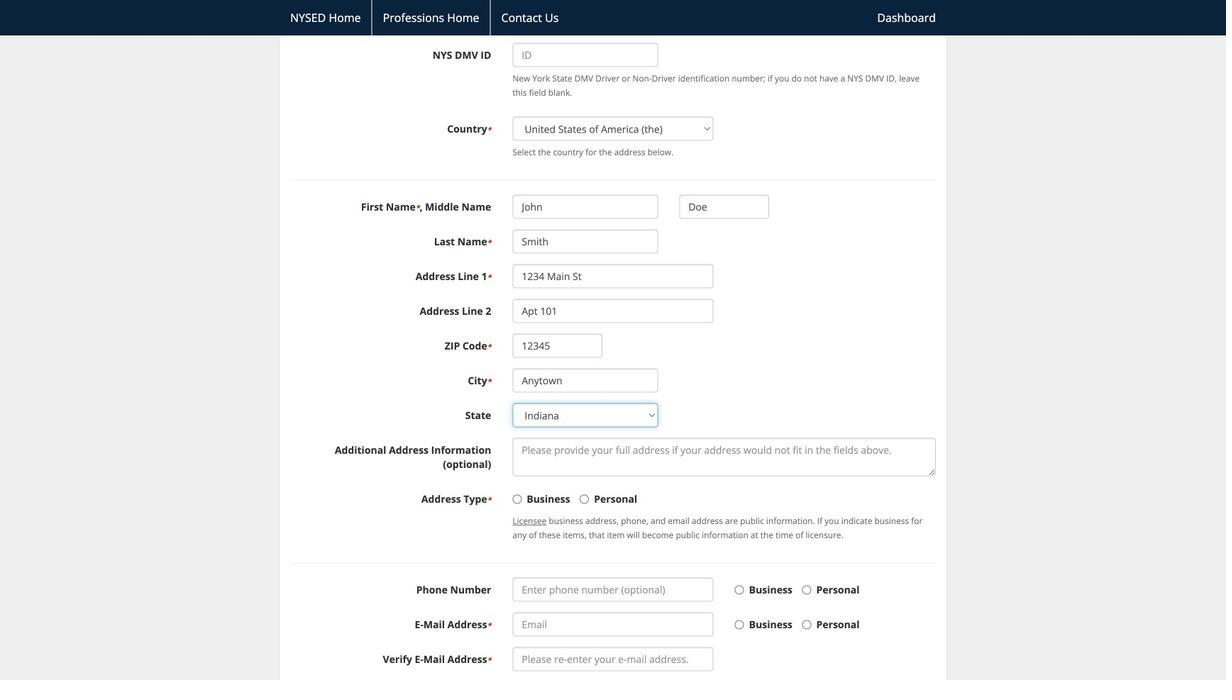 Task type: describe. For each thing, give the bounding box(es) containing it.
Address Line 1 text field
[[513, 264, 714, 289]]

ZIP Code text field
[[513, 334, 602, 358]]



Task type: vqa. For each thing, say whether or not it's contained in the screenshot.
Middle Name text box
yes



Task type: locate. For each thing, give the bounding box(es) containing it.
Address Line 2 text field
[[513, 299, 714, 323]]

Please re-enter your e-mail address. text field
[[513, 648, 714, 672]]

City text field
[[513, 369, 658, 393]]

Email text field
[[513, 613, 714, 637]]

None radio
[[513, 495, 522, 504], [580, 495, 589, 504], [735, 621, 744, 630], [513, 495, 522, 504], [580, 495, 589, 504], [735, 621, 744, 630]]

Please provide your full address if your address would not fit in the fields above. text field
[[513, 438, 936, 477]]

Last Name text field
[[513, 230, 658, 254]]

First Name text field
[[513, 195, 658, 219]]

ID text field
[[513, 43, 658, 67]]

Enter phone number (optional) text field
[[513, 578, 714, 602]]

Middle Name text field
[[679, 195, 769, 219]]

None radio
[[735, 586, 744, 595], [802, 586, 811, 595], [802, 621, 811, 630], [735, 586, 744, 595], [802, 586, 811, 595], [802, 621, 811, 630]]

MM/DD/YYYY text field
[[513, 0, 658, 8]]



